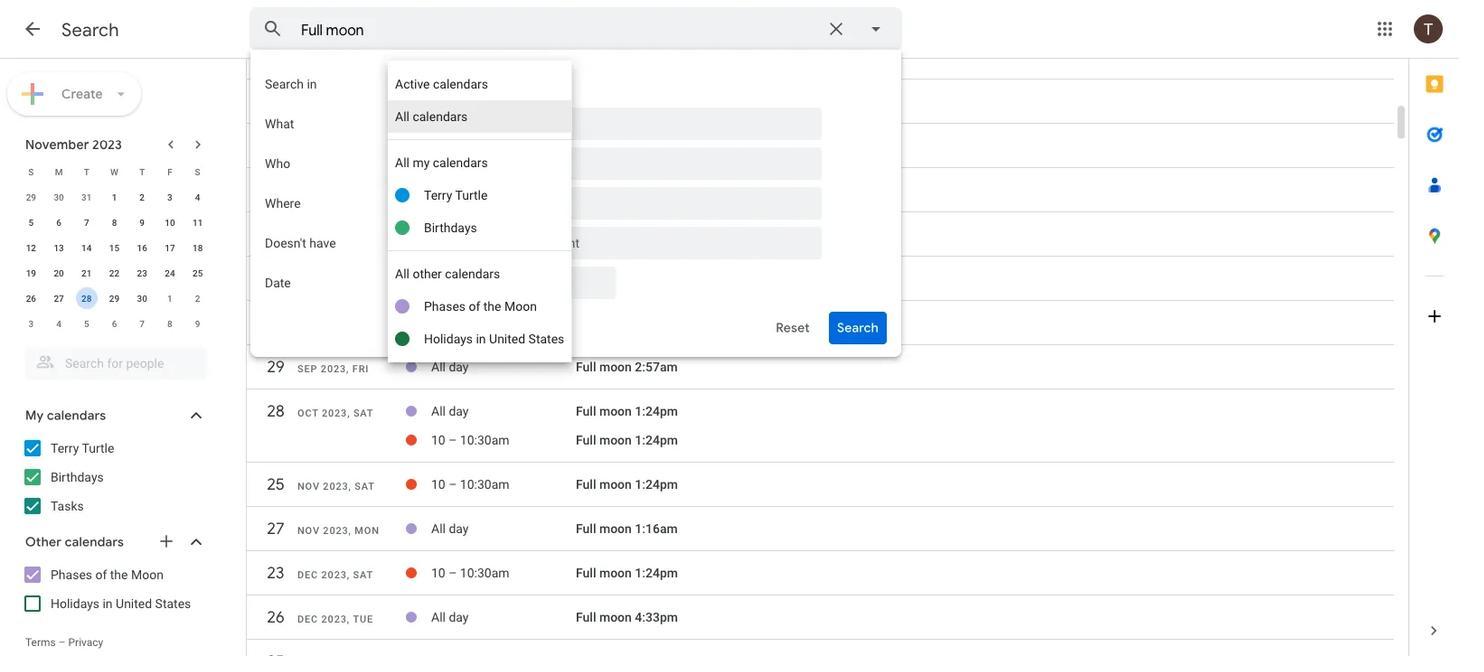 Task type: vqa. For each thing, say whether or not it's contained in the screenshot.
leftmost 25
yes



Task type: locate. For each thing, give the bounding box(es) containing it.
row group containing 29
[[17, 184, 212, 336]]

9 moon from the top
[[599, 404, 632, 419]]

holidays
[[424, 331, 473, 346], [51, 596, 99, 611]]

1 horizontal spatial of
[[469, 299, 480, 314]]

2023 for 25
[[323, 481, 349, 493]]

w
[[110, 166, 118, 177]]

wed inside "5" row
[[354, 98, 377, 109]]

all day cell for full moon 1:24pm
[[431, 397, 576, 426]]

1 horizontal spatial turtle
[[455, 188, 488, 202]]

moon down to
[[504, 299, 537, 314]]

14 moon from the top
[[599, 610, 632, 625]]

3 row
[[247, 174, 1394, 216], [247, 218, 1394, 260]]

8 day from the top
[[449, 404, 469, 419]]

1 horizontal spatial 7
[[140, 318, 145, 329]]

7 up 14 element
[[84, 217, 89, 228]]

united
[[489, 331, 525, 346], [116, 596, 152, 611]]

7 down the 30 element
[[140, 318, 145, 329]]

9 all day from the top
[[431, 522, 469, 537]]

2
[[140, 192, 145, 202], [195, 293, 200, 304]]

10 – 10:30am cell
[[431, 426, 576, 455], [431, 471, 576, 499], [431, 559, 576, 588]]

1 horizontal spatial 25
[[266, 475, 284, 495]]

6 down 29 element
[[112, 318, 117, 329]]

1 horizontal spatial 28
[[266, 401, 284, 422]]

1 vertical spatial united
[[116, 596, 152, 611]]

row
[[247, 43, 1394, 83], [17, 159, 212, 184], [17, 184, 212, 210], [17, 210, 212, 235], [17, 235, 212, 260], [17, 260, 212, 286], [17, 286, 212, 311], [17, 311, 212, 336]]

1 vertical spatial 3 row
[[247, 218, 1394, 260]]

the
[[483, 299, 501, 314], [110, 567, 128, 582]]

, down nov 2023 , mon
[[347, 570, 350, 581]]

5 link up 'who'
[[259, 85, 292, 118]]

1:24pm
[[635, 404, 678, 419], [635, 433, 678, 448], [635, 478, 678, 492], [635, 566, 678, 581]]

1 vertical spatial 8
[[167, 318, 172, 329]]

8 all day cell from the top
[[431, 397, 576, 426]]

t up october 31 element
[[84, 166, 89, 177]]

sat
[[353, 408, 374, 419], [355, 481, 375, 493], [353, 570, 373, 581]]

9 day from the top
[[449, 522, 469, 537]]

search
[[61, 18, 119, 41], [265, 76, 304, 91]]

wed down "mar 2023 , tue"
[[354, 98, 377, 109]]

13 full from the top
[[576, 566, 596, 581]]

full moon 2:57am
[[576, 360, 678, 375]]

full inside 26 row
[[576, 610, 596, 625]]

1 for 1 link
[[270, 268, 279, 289]]

december 1 element
[[159, 287, 181, 309]]

27 for 27 link
[[266, 519, 284, 540]]

phases of the moon down to
[[424, 299, 537, 314]]

3 left "jul"
[[270, 224, 279, 245]]

phases of the moon
[[424, 299, 537, 314], [51, 567, 164, 582]]

dec inside 26 row
[[297, 614, 318, 626]]

0 horizontal spatial 25
[[192, 268, 203, 278]]

sat for 25
[[355, 481, 375, 493]]

2023
[[324, 54, 350, 65], [92, 137, 122, 153], [320, 231, 346, 242], [321, 364, 346, 375], [322, 408, 347, 419], [323, 481, 349, 493], [323, 526, 349, 537], [321, 570, 347, 581], [321, 614, 347, 626]]

row containing 5
[[17, 210, 212, 235]]

3 1:24pm from the top
[[635, 478, 678, 492]]

all day cell for full moon 11:31am
[[431, 264, 576, 293]]

phases down other calendars
[[51, 567, 92, 582]]

10 all day cell from the top
[[431, 603, 576, 632]]

3
[[270, 180, 279, 201], [167, 192, 172, 202], [270, 224, 279, 245], [28, 318, 34, 329]]

0 vertical spatial dec
[[297, 570, 318, 581]]

other calendars list
[[4, 560, 224, 618]]

1 horizontal spatial 8
[[167, 318, 172, 329]]

moon inside "1" row
[[599, 271, 632, 286]]

9 down december 2 element
[[195, 318, 200, 329]]

oct 2023 , sat
[[297, 408, 374, 419]]

full moon 1:24pm inside 23 row
[[576, 566, 678, 581]]

0 horizontal spatial 9
[[140, 217, 145, 228]]

2023 for 29
[[321, 364, 346, 375]]

13
[[54, 242, 64, 253]]

moon inside full moon 6:35pm row
[[599, 316, 632, 331]]

1 horizontal spatial t
[[139, 166, 145, 177]]

3 full moon 1:24pm from the top
[[576, 478, 678, 492]]

all day cell for full moon 9:35pm
[[431, 87, 576, 116]]

3 down 26 element
[[28, 318, 34, 329]]

day inside 28 row
[[449, 404, 469, 419]]

5 link
[[259, 85, 292, 118], [259, 130, 292, 162]]

moon inside the 27 row
[[599, 522, 632, 537]]

1 horizontal spatial 26
[[266, 607, 284, 628]]

6
[[56, 217, 61, 228], [112, 318, 117, 329]]

0 vertical spatial 9
[[140, 217, 145, 228]]

– inside 23 row
[[449, 566, 457, 581]]

moon inside row
[[599, 50, 632, 65]]

moon up full moon 1:16am button
[[599, 478, 632, 492]]

2 down 25 'element'
[[195, 293, 200, 304]]

tue right mar
[[356, 54, 376, 65]]

3 up '10' element
[[167, 192, 172, 202]]

10:30am for 25
[[460, 478, 509, 492]]

11:31am
[[635, 271, 685, 286]]

all day inside 26 row
[[431, 610, 469, 625]]

2 horizontal spatial in
[[476, 331, 486, 346]]

3 full moon 1:24pm button from the top
[[576, 478, 678, 492]]

all day inside 29 row
[[431, 360, 469, 375]]

22 element
[[103, 262, 125, 284]]

4 up 11 element
[[195, 192, 200, 202]]

3 moon from the top
[[599, 139, 632, 153]]

all inside "1" row
[[431, 271, 446, 286]]

day
[[449, 50, 469, 65], [449, 94, 469, 109], [449, 139, 469, 153], [449, 183, 469, 198], [449, 227, 469, 242], [449, 271, 469, 286], [449, 360, 469, 375], [449, 404, 469, 419], [449, 522, 469, 537], [449, 610, 469, 625]]

terry
[[424, 188, 452, 202], [51, 441, 79, 456]]

moon for full moon 6:35pm "button"
[[599, 316, 632, 331]]

2023 inside 28 row
[[322, 408, 347, 419]]

row containing 26
[[17, 286, 212, 311]]

9
[[140, 217, 145, 228], [195, 318, 200, 329]]

1 vertical spatial the
[[110, 567, 128, 582]]

full moon 1:24pm button up 'full moon 4:33pm'
[[576, 566, 678, 581]]

full moon 1:24pm button inside 28 row
[[576, 404, 678, 419]]

12 element
[[20, 237, 42, 259]]

4 all day from the top
[[431, 183, 469, 198]]

2 nov from the top
[[297, 526, 320, 537]]

dec 2023 , sat
[[297, 570, 373, 581]]

moon down full moon 2:57am
[[599, 433, 632, 448]]

23 up 26 link
[[266, 563, 284, 584]]

0 horizontal spatial united
[[116, 596, 152, 611]]

0 vertical spatial 28
[[81, 293, 92, 304]]

4 all day cell from the top
[[431, 176, 576, 205]]

0 horizontal spatial 1
[[112, 192, 117, 202]]

day inside 29 row
[[449, 360, 469, 375]]

0 vertical spatial moon
[[504, 299, 537, 314]]

full moon 1:24pm button down full moon 2:57am
[[576, 433, 678, 448]]

23 row
[[247, 557, 1394, 599]]

0 horizontal spatial t
[[84, 166, 89, 177]]

2 vertical spatial 10:30am
[[460, 566, 509, 581]]

phases inside calendar list box
[[424, 299, 466, 314]]

mon right have
[[352, 231, 377, 242]]

10 – 10:30am inside 23 row
[[431, 566, 509, 581]]

24 element
[[159, 262, 181, 284]]

all for full moon 1:16am
[[431, 522, 446, 537]]

0 vertical spatial search
[[61, 18, 119, 41]]

21
[[81, 268, 92, 278]]

8 down december 1 element
[[167, 318, 172, 329]]

states
[[528, 331, 564, 346], [155, 596, 191, 611]]

26 inside november 2023 grid
[[26, 293, 36, 304]]

0 horizontal spatial 30
[[54, 192, 64, 202]]

, for 23
[[347, 570, 350, 581]]

terry down "my calendars"
[[51, 441, 79, 456]]

28 for the 28 element
[[81, 293, 92, 304]]

6 moon from the top
[[599, 271, 632, 286]]

1 horizontal spatial 23
[[266, 563, 284, 584]]

7 moon from the top
[[599, 316, 632, 331]]

26 inside row
[[266, 607, 284, 628]]

2 wed from the top
[[354, 320, 377, 331]]

row containing 19
[[17, 260, 212, 286]]

0 vertical spatial 4
[[195, 192, 200, 202]]

1 horizontal spatial united
[[489, 331, 525, 346]]

all for full moon 9:35pm
[[431, 94, 446, 109]]

Enter a participant or organizer text field
[[395, 147, 807, 180]]

all day for full moon 1:24pm
[[431, 404, 469, 419]]

5 all day from the top
[[431, 227, 469, 242]]

full moon 1:24pm button inside 23 row
[[576, 566, 678, 581]]

27 inside november 2023 grid
[[54, 293, 64, 304]]

10 – 10:30am cell for 23
[[431, 559, 576, 588]]

9 full from the top
[[576, 404, 596, 419]]

1 horizontal spatial holidays
[[424, 331, 473, 346]]

cell inside full moon 6:35pm row
[[431, 309, 576, 338]]

0 vertical spatial terry
[[424, 188, 452, 202]]

30 down 23 element
[[137, 293, 147, 304]]

1 vertical spatial nov
[[297, 526, 320, 537]]

all day for full moon 9:35pm
[[431, 94, 469, 109]]

0 vertical spatial united
[[489, 331, 525, 346]]

moon left 2:57am
[[599, 360, 632, 375]]

0 vertical spatial 3 link
[[259, 174, 292, 207]]

3 day from the top
[[449, 139, 469, 153]]

Enter a location or room text field
[[395, 187, 807, 220]]

t
[[84, 166, 89, 177], [139, 166, 145, 177]]

2023 right mar
[[324, 54, 350, 65]]

0 vertical spatial 10 – 10:30am
[[431, 433, 509, 448]]

my calendars
[[25, 408, 106, 424]]

2023 inside 3 row
[[320, 231, 346, 242]]

all for full moon 4:33pm
[[431, 610, 446, 625]]

full inside 25 row
[[576, 478, 596, 492]]

4 down 27 element
[[56, 318, 61, 329]]

29 left october 30 "element" at the left
[[26, 192, 36, 202]]

1 vertical spatial of
[[95, 567, 107, 582]]

moon left "6:35pm"
[[599, 316, 632, 331]]

full moon 1:24pm down full moon 2:57am
[[576, 433, 678, 448]]

of inside calendar list box
[[469, 299, 480, 314]]

1 vertical spatial 29
[[109, 293, 119, 304]]

2023 inside row
[[324, 54, 350, 65]]

1 horizontal spatial birthdays
[[424, 220, 477, 235]]

28 inside "cell"
[[81, 293, 92, 304]]

2 moon from the top
[[599, 94, 632, 109]]

5 link up where at top left
[[259, 130, 292, 162]]

0 horizontal spatial 29
[[26, 192, 36, 202]]

0 horizontal spatial terry
[[51, 441, 79, 456]]

2023 inside 23 row
[[321, 570, 347, 581]]

full inside 28 row
[[576, 404, 596, 419]]

dec
[[297, 570, 318, 581], [297, 614, 318, 626]]

3 link left "jul"
[[259, 218, 292, 251]]

8 up 15 element
[[112, 217, 117, 228]]

1 nov from the top
[[297, 481, 320, 493]]

0 vertical spatial 6
[[56, 217, 61, 228]]

1 vertical spatial turtle
[[82, 441, 114, 456]]

phases down all other calendars
[[424, 299, 466, 314]]

full inside row
[[576, 316, 596, 331]]

2 5 link from the top
[[259, 130, 292, 162]]

27 down 25 link
[[266, 519, 284, 540]]

2 horizontal spatial 1
[[270, 268, 279, 289]]

7 all day from the top
[[431, 360, 469, 375]]

None search field
[[249, 7, 902, 362], [0, 340, 224, 380], [249, 7, 902, 362]]

30 for the 30 element
[[137, 293, 147, 304]]

4 day from the top
[[449, 183, 469, 198]]

1 vertical spatial states
[[155, 596, 191, 611]]

1 vertical spatial moon
[[131, 567, 164, 582]]

1 horizontal spatial terry turtle
[[424, 188, 488, 202]]

5 down what
[[270, 136, 279, 156]]

1 full from the top
[[576, 50, 596, 65]]

, inside 28 row
[[347, 408, 350, 419]]

5
[[270, 91, 279, 112], [270, 136, 279, 156], [28, 217, 34, 228], [84, 318, 89, 329]]

13 moon from the top
[[599, 566, 632, 581]]

1 1:24pm from the top
[[635, 404, 678, 419]]

10 – 10:30am cell inside the 28 row group
[[431, 426, 576, 455]]

1 vertical spatial 27
[[266, 519, 284, 540]]

10:30am inside the 28 row group
[[460, 433, 509, 448]]

1 all day from the top
[[431, 50, 469, 65]]

2 vertical spatial 1
[[167, 293, 172, 304]]

full moon 1:24pm button up full moon 1:16am button
[[576, 478, 678, 492]]

moon inside 23 row
[[599, 566, 632, 581]]

holidays up terms – privacy
[[51, 596, 99, 611]]

1 moon from the top
[[599, 50, 632, 65]]

25
[[192, 268, 203, 278], [266, 475, 284, 495]]

7
[[84, 217, 89, 228], [140, 318, 145, 329]]

holidays in united states up privacy
[[51, 596, 191, 611]]

0 horizontal spatial holidays
[[51, 596, 99, 611]]

9 all day cell from the top
[[431, 515, 576, 544]]

full moon 4:39am
[[576, 227, 678, 242]]

8
[[112, 217, 117, 228], [167, 318, 172, 329]]

2 day from the top
[[449, 94, 469, 109]]

row containing 12
[[17, 235, 212, 260]]

8 all day from the top
[[431, 404, 469, 419]]

1 vertical spatial in
[[476, 331, 486, 346]]

0 horizontal spatial holidays in united states
[[51, 596, 191, 611]]

10 all day from the top
[[431, 610, 469, 625]]

of down other calendars dropdown button
[[95, 567, 107, 582]]

moon inside 28 row
[[599, 404, 632, 419]]

, up nov 2023 , mon
[[349, 481, 351, 493]]

– inside 25 row
[[449, 478, 457, 492]]

2023 right the oct
[[322, 408, 347, 419]]

tue down dec 2023 , sat
[[353, 614, 373, 626]]

8 full from the top
[[576, 360, 596, 375]]

11 moon from the top
[[599, 478, 632, 492]]

nov inside 25 row
[[297, 481, 320, 493]]

all day cell inside row
[[431, 43, 576, 72]]

the inside calendar list box
[[483, 299, 501, 314]]

0 horizontal spatial 26
[[26, 293, 36, 304]]

1 s from the left
[[28, 166, 34, 177]]

dec inside 23 row
[[297, 570, 318, 581]]

5 day from the top
[[449, 227, 469, 242]]

my calendars list
[[4, 434, 224, 521]]

4
[[195, 192, 200, 202], [56, 318, 61, 329]]

10 for 25 row
[[431, 478, 445, 492]]

10 inside 23 row
[[431, 566, 445, 581]]

phases of the moon down other calendars dropdown button
[[51, 567, 164, 582]]

moon for full moon 4:33pm button
[[599, 610, 632, 625]]

all inside 26 row
[[431, 610, 446, 625]]

26 down '19' at the left top of page
[[26, 293, 36, 304]]

2 horizontal spatial 29
[[266, 357, 284, 378]]

1 horizontal spatial 27
[[266, 519, 284, 540]]

phases
[[424, 299, 466, 314], [51, 567, 92, 582]]

1 down w
[[112, 192, 117, 202]]

1 10:30am from the top
[[460, 433, 509, 448]]

terry turtle
[[424, 188, 488, 202], [51, 441, 114, 456]]

25 row
[[247, 469, 1394, 510]]

moon left 4:33pm
[[599, 610, 632, 625]]

1 vertical spatial terry
[[51, 441, 79, 456]]

all for full moon 1:24pm
[[431, 404, 446, 419]]

december 5 element
[[76, 313, 97, 334]]

october 29 element
[[20, 186, 42, 208]]

all day for full moon 1:16am
[[431, 522, 469, 537]]

0 horizontal spatial in
[[103, 596, 113, 611]]

2023 right sep
[[321, 364, 346, 375]]

0 vertical spatial turtle
[[455, 188, 488, 202]]

october 30 element
[[48, 186, 70, 208]]

moon inside 25 row
[[599, 478, 632, 492]]

1 horizontal spatial 9
[[195, 318, 200, 329]]

0 vertical spatial of
[[469, 299, 480, 314]]

2023 inside 29 row
[[321, 364, 346, 375]]

moon down the 'enter a location or room' text box
[[599, 227, 632, 242]]

Search for people text field
[[36, 347, 195, 380]]

3 all day from the top
[[431, 139, 469, 153]]

4 moon from the top
[[599, 183, 632, 198]]

3 link
[[259, 174, 292, 207], [259, 218, 292, 251]]

wed
[[354, 98, 377, 109], [354, 320, 377, 331]]

moon inside 26 row
[[599, 610, 632, 625]]

2 dec from the top
[[297, 614, 318, 626]]

2 all day from the top
[[431, 94, 469, 109]]

2023 inside the 27 row
[[323, 526, 349, 537]]

2 vertical spatial 10 – 10:30am
[[431, 566, 509, 581]]

2023 down nov 2023 , sat
[[323, 526, 349, 537]]

all inside row
[[431, 50, 446, 65]]

1:24pm inside 25 row
[[635, 478, 678, 492]]

sat inside 25 row
[[355, 481, 375, 493]]

the down other calendars dropdown button
[[110, 567, 128, 582]]

tue
[[356, 54, 376, 65], [353, 614, 373, 626]]

From date text field
[[395, 267, 475, 299]]

all day inside the 27 row
[[431, 522, 469, 537]]

, left fri
[[346, 364, 349, 375]]

7 all day cell from the top
[[431, 353, 576, 382]]

in up privacy
[[103, 596, 113, 611]]

, inside 25 row
[[349, 481, 351, 493]]

full for full moon 1:24pm button in 28 row
[[576, 404, 596, 419]]

turtle down all my calendars
[[455, 188, 488, 202]]

t left f
[[139, 166, 145, 177]]

full moon 1:24pm button inside 25 row
[[576, 478, 678, 492]]

nov right 25 link
[[297, 481, 320, 493]]

0 vertical spatial 2
[[140, 192, 145, 202]]

30 inside "element"
[[54, 192, 64, 202]]

3 for december 3 element
[[28, 318, 34, 329]]

0 vertical spatial sat
[[353, 408, 374, 419]]

all for full moon 2:57am
[[431, 360, 446, 375]]

10 – 10:30am inside the 28 row group
[[431, 433, 509, 448]]

full moon 1:24pm inside 28 row
[[576, 404, 678, 419]]

1 5 link from the top
[[259, 85, 292, 118]]

2 10 – 10:30am from the top
[[431, 478, 509, 492]]

1 horizontal spatial moon
[[504, 299, 537, 314]]

6 full from the top
[[576, 271, 596, 286]]

10 inside 25 row
[[431, 478, 445, 492]]

14 element
[[76, 237, 97, 259]]

1 vertical spatial dec
[[297, 614, 318, 626]]

21 element
[[76, 262, 97, 284]]

7 day from the top
[[449, 360, 469, 375]]

10 moon from the top
[[599, 433, 632, 448]]

day for full moon 4:40am
[[449, 50, 469, 65]]

2 10:30am from the top
[[460, 478, 509, 492]]

terry turtle inside my calendars list
[[51, 441, 114, 456]]

1 link
[[259, 263, 292, 295]]

4 1:24pm from the top
[[635, 566, 678, 581]]

1 dec from the top
[[297, 570, 318, 581]]

25 for 25 'element'
[[192, 268, 203, 278]]

1 day from the top
[[449, 50, 469, 65]]

1 vertical spatial phases
[[51, 567, 92, 582]]

6 all day cell from the top
[[431, 264, 576, 293]]

all inside 28 row
[[431, 404, 446, 419]]

0 horizontal spatial 27
[[54, 293, 64, 304]]

dec for 26
[[297, 614, 318, 626]]

full for full moon 10:34am button
[[576, 139, 596, 153]]

10 – 10:30am inside 25 row
[[431, 478, 509, 492]]

all day cell inside 28 row
[[431, 397, 576, 426]]

11 full from the top
[[576, 478, 596, 492]]

0 horizontal spatial 28
[[81, 293, 92, 304]]

my calendars button
[[4, 401, 224, 430]]

0 vertical spatial states
[[528, 331, 564, 346]]

0 horizontal spatial phases
[[51, 567, 92, 582]]

tue inside 26 row
[[353, 614, 373, 626]]

moon for full moon 1:24pm button within 23 row
[[599, 566, 632, 581]]

26
[[26, 293, 36, 304], [266, 607, 284, 628]]

0 vertical spatial 3 row
[[247, 174, 1394, 216]]

, for 28
[[347, 408, 350, 419]]

29 down 22
[[109, 293, 119, 304]]

1 horizontal spatial 1
[[167, 293, 172, 304]]

1 full moon 1:24pm button from the top
[[576, 404, 678, 419]]

moon down enter a participant or organizer text box on the top of the page
[[599, 183, 632, 198]]

2023 for 23
[[321, 570, 347, 581]]

birthdays up tasks
[[51, 470, 104, 485]]

2 3 row from the top
[[247, 218, 1394, 260]]

14 full from the top
[[576, 610, 596, 625]]

all day inside 28 row
[[431, 404, 469, 419]]

10
[[165, 217, 175, 228], [431, 433, 445, 448], [431, 478, 445, 492], [431, 566, 445, 581]]

28 for 28 link
[[266, 401, 284, 422]]

0 vertical spatial 10:30am
[[460, 433, 509, 448]]

2023 right "jul"
[[320, 231, 346, 242]]

4 full moon 1:24pm from the top
[[576, 566, 678, 581]]

12 full from the top
[[576, 522, 596, 537]]

s up october 29 element
[[28, 166, 34, 177]]

1 all day cell from the top
[[431, 43, 576, 72]]

other calendars button
[[4, 528, 224, 557]]

search down mar
[[265, 76, 304, 91]]

3 all day cell from the top
[[431, 132, 576, 160]]

1 t from the left
[[84, 166, 89, 177]]

2 t from the left
[[139, 166, 145, 177]]

all day for full moon 8:42pm
[[431, 183, 469, 198]]

2 all day cell from the top
[[431, 87, 576, 116]]

all my calendars
[[395, 155, 488, 170]]

10 full from the top
[[576, 433, 596, 448]]

1 horizontal spatial 29
[[109, 293, 119, 304]]

full for full moon 4:33pm button
[[576, 610, 596, 625]]

sat down fri
[[353, 408, 374, 419]]

6 down october 30 "element" at the left
[[56, 217, 61, 228]]

5 full from the top
[[576, 227, 596, 242]]

0 horizontal spatial moon
[[131, 567, 164, 582]]

28
[[81, 293, 92, 304], [266, 401, 284, 422]]

0 vertical spatial phases
[[424, 299, 466, 314]]

day inside "1" row
[[449, 271, 469, 286]]

2 3 link from the top
[[259, 218, 292, 251]]

23
[[137, 268, 147, 278], [266, 563, 284, 584]]

calendar list box
[[388, 61, 572, 362]]

0 horizontal spatial search
[[61, 18, 119, 41]]

moon
[[504, 299, 537, 314], [131, 567, 164, 582]]

10 element
[[159, 212, 181, 233]]

, right mar
[[350, 54, 353, 65]]

row group
[[17, 184, 212, 336]]

moon left 9:35pm
[[599, 94, 632, 109]]

3 10 – 10:30am from the top
[[431, 566, 509, 581]]

moon down "add other calendars" image on the left bottom
[[131, 567, 164, 582]]

sat inside 28 row
[[353, 408, 374, 419]]

the down to
[[483, 299, 501, 314]]

full inside "1" row
[[576, 271, 596, 286]]

1 vertical spatial 2
[[195, 293, 200, 304]]

30 element
[[131, 287, 153, 309]]

full moon 1:24pm for 28
[[576, 404, 678, 419]]

row containing 3
[[17, 311, 212, 336]]

2 vertical spatial in
[[103, 596, 113, 611]]

2 full moon 1:24pm button from the top
[[576, 433, 678, 448]]

28 inside row
[[266, 401, 284, 422]]

29
[[26, 192, 36, 202], [109, 293, 119, 304], [266, 357, 284, 378]]

29 left sep
[[266, 357, 284, 378]]

tue inside row
[[356, 54, 376, 65]]

30 down m at the top left of page
[[54, 192, 64, 202]]

full moon 1:24pm button
[[576, 404, 678, 419], [576, 433, 678, 448], [576, 478, 678, 492], [576, 566, 678, 581]]

day for full moon 9:35pm
[[449, 94, 469, 109]]

sat for 23
[[353, 570, 373, 581]]

10 – 10:30am cell for 25
[[431, 471, 576, 499]]

29 row
[[247, 351, 1394, 393]]

6 all day from the top
[[431, 271, 469, 286]]

8 moon from the top
[[599, 360, 632, 375]]

, for 29
[[346, 364, 349, 375]]

10 – 10:30am
[[431, 433, 509, 448], [431, 478, 509, 492], [431, 566, 509, 581]]

, right the oct
[[347, 408, 350, 419]]

none search field search for people
[[0, 340, 224, 380]]

1 horizontal spatial the
[[483, 299, 501, 314]]

18 element
[[187, 237, 208, 259]]

1 vertical spatial 23
[[266, 563, 284, 584]]

full moon 1:24pm up full moon 1:16am button
[[576, 478, 678, 492]]

terry turtle inside calendar list box
[[424, 188, 488, 202]]

day for full moon 1:24pm
[[449, 404, 469, 419]]

1 horizontal spatial 6
[[112, 318, 117, 329]]

3 link down 'who'
[[259, 174, 292, 207]]

all day cell for full moon 2:57am
[[431, 353, 576, 382]]

states down to date text field
[[528, 331, 564, 346]]

terms link
[[25, 636, 56, 649]]

0 horizontal spatial s
[[28, 166, 34, 177]]

full moon 1:24pm down "full moon 2:57am" button
[[576, 404, 678, 419]]

moon left 4:40am at the left top of the page
[[599, 50, 632, 65]]

1 vertical spatial sat
[[355, 481, 375, 493]]

tab list
[[1409, 59, 1459, 606]]

4 full moon 1:24pm button from the top
[[576, 566, 678, 581]]

full moon 1:24pm up 'full moon 4:33pm'
[[576, 566, 678, 581]]

3 down 'who'
[[270, 180, 279, 201]]

2023 for 28
[[322, 408, 347, 419]]

30
[[54, 192, 64, 202], [137, 293, 147, 304]]

2023 up 'dec 2023 , tue' at the bottom of page
[[321, 570, 347, 581]]

full inside 23 row
[[576, 566, 596, 581]]

1 10 – 10:30am cell from the top
[[431, 426, 576, 455]]

, inside 26 row
[[347, 614, 350, 626]]

1 vertical spatial search
[[265, 76, 304, 91]]

, inside row
[[350, 54, 353, 65]]

moon for full moon 1:24pm button in 28 row
[[599, 404, 632, 419]]

united inside calendar list box
[[489, 331, 525, 346]]

full for full moon 4:39am button
[[576, 227, 596, 242]]

2023 up nov 2023 , mon
[[323, 481, 349, 493]]

nov
[[297, 481, 320, 493], [297, 526, 320, 537]]

1 vertical spatial 26
[[266, 607, 284, 628]]

1 horizontal spatial terry
[[424, 188, 452, 202]]

3 10 – 10:30am cell from the top
[[431, 559, 576, 588]]

5 row
[[247, 85, 1394, 127], [247, 130, 1394, 171]]

5 all day cell from the top
[[431, 220, 576, 249]]

23 for 23 link
[[266, 563, 284, 584]]

create
[[61, 86, 103, 102]]

all day cell for full moon 10:34am
[[431, 132, 576, 160]]

2 1:24pm from the top
[[635, 433, 678, 448]]

moon for full moon 8:42pm button
[[599, 183, 632, 198]]

10 inside row
[[165, 217, 175, 228]]

full moon 1:24pm button down "full moon 2:57am" button
[[576, 404, 678, 419]]

3 10:30am from the top
[[460, 566, 509, 581]]

1:16am
[[635, 522, 678, 537]]

15 element
[[103, 237, 125, 259]]

moon down the full moon 1:16am
[[599, 566, 632, 581]]

turtle
[[455, 188, 488, 202], [82, 441, 114, 456]]

f
[[167, 166, 172, 177]]

all day for full moon 10:34am
[[431, 139, 469, 153]]

1 vertical spatial terry turtle
[[51, 441, 114, 456]]

13 element
[[48, 237, 70, 259]]

in down all other calendars
[[476, 331, 486, 346]]

turtle down my calendars dropdown button
[[82, 441, 114, 456]]

25 down 18
[[192, 268, 203, 278]]

10:30am inside 25 row
[[460, 478, 509, 492]]

in inside other calendars list
[[103, 596, 113, 611]]

26 down 23 link
[[266, 607, 284, 628]]

12 moon from the top
[[599, 522, 632, 537]]

2023 down dec 2023 , sat
[[321, 614, 347, 626]]

search right the go back image
[[61, 18, 119, 41]]

6 day from the top
[[449, 271, 469, 286]]

go back image
[[22, 18, 43, 40]]

all day
[[431, 50, 469, 65], [431, 94, 469, 109], [431, 139, 469, 153], [431, 183, 469, 198], [431, 227, 469, 242], [431, 271, 469, 286], [431, 360, 469, 375], [431, 404, 469, 419], [431, 522, 469, 537], [431, 610, 469, 625]]

7 full from the top
[[576, 316, 596, 331]]

1 wed from the top
[[354, 98, 377, 109]]

2 full from the top
[[576, 94, 596, 109]]

birthdays
[[424, 220, 477, 235], [51, 470, 104, 485]]

1 full moon 1:24pm from the top
[[576, 404, 678, 419]]

moon left 10:34am
[[599, 139, 632, 153]]

29 inside row
[[266, 357, 284, 378]]

3 full from the top
[[576, 139, 596, 153]]

1 vertical spatial 10:30am
[[460, 478, 509, 492]]

cell
[[431, 309, 576, 338]]

other
[[413, 266, 442, 281]]

all day cell inside "1" row
[[431, 264, 576, 293]]

, inside 29 row
[[346, 364, 349, 375]]

birthdays up all other calendars
[[424, 220, 477, 235]]

1:24pm inside 28 row
[[635, 404, 678, 419]]

0 vertical spatial 5 row
[[247, 85, 1394, 127]]

united down to
[[489, 331, 525, 346]]

1 down 24 'element'
[[167, 293, 172, 304]]

2:57am
[[635, 360, 678, 375]]

nov right 27 link
[[297, 526, 320, 537]]

23 down 16
[[137, 268, 147, 278]]

day inside 26 row
[[449, 610, 469, 625]]

10 – 10:30am cell inside 25 row
[[431, 471, 576, 499]]

full inside 29 row
[[576, 360, 596, 375]]

full moon 11:31am
[[576, 271, 685, 286]]

3 inside december 3 element
[[28, 318, 34, 329]]

0 vertical spatial the
[[483, 299, 501, 314]]

1 vertical spatial holidays in united states
[[51, 596, 191, 611]]

in down mar
[[307, 76, 317, 91]]

23 element
[[131, 262, 153, 284]]

5 moon from the top
[[599, 227, 632, 242]]

27 link
[[259, 513, 292, 546]]

where
[[265, 196, 301, 211]]

0 horizontal spatial terry turtle
[[51, 441, 114, 456]]

sep
[[297, 364, 318, 375]]

mon inside the 27 row
[[355, 526, 379, 537]]

27 element
[[48, 287, 70, 309]]

10 day from the top
[[449, 610, 469, 625]]

1 vertical spatial wed
[[354, 320, 377, 331]]

all day cell inside the 27 row
[[431, 515, 576, 544]]

2 10 – 10:30am cell from the top
[[431, 471, 576, 499]]

25 up 27 link
[[266, 475, 284, 495]]

all day cell
[[431, 43, 576, 72], [431, 87, 576, 116], [431, 132, 576, 160], [431, 176, 576, 205], [431, 220, 576, 249], [431, 264, 576, 293], [431, 353, 576, 382], [431, 397, 576, 426], [431, 515, 576, 544], [431, 603, 576, 632]]

27 row
[[247, 513, 1394, 555]]

1 3 link from the top
[[259, 174, 292, 207]]

2 full moon 1:24pm from the top
[[576, 433, 678, 448]]

all
[[431, 50, 446, 65], [431, 94, 446, 109], [395, 109, 409, 124], [431, 139, 446, 153], [395, 155, 409, 170], [431, 183, 446, 198], [431, 227, 446, 242], [395, 266, 409, 281], [431, 271, 446, 286], [431, 360, 446, 375], [431, 404, 446, 419], [431, 522, 446, 537], [431, 610, 446, 625]]

0 vertical spatial birthdays
[[424, 220, 477, 235]]

4 full from the top
[[576, 183, 596, 198]]

5 link for full moon 10:34am
[[259, 130, 292, 162]]

1 10 – 10:30am from the top
[[431, 433, 509, 448]]

1 horizontal spatial s
[[195, 166, 200, 177]]



Task type: describe. For each thing, give the bounding box(es) containing it.
8:42pm
[[635, 183, 678, 198]]

moon for full moon 4:39am button
[[599, 227, 632, 242]]

full moon 4:40am button
[[576, 50, 678, 65]]

– for third full moon 1:24pm button from the bottom
[[449, 433, 457, 448]]

full moon 1:24pm button for 28
[[576, 404, 678, 419]]

0 vertical spatial 1
[[112, 192, 117, 202]]

my
[[413, 155, 430, 170]]

tue for dec 2023 , tue
[[353, 614, 373, 626]]

28 row
[[247, 395, 1394, 437]]

full moon 4:33pm button
[[576, 610, 678, 625]]

full moon 4:40am
[[576, 50, 678, 65]]

1 vertical spatial 6
[[112, 318, 117, 329]]

privacy
[[68, 636, 103, 649]]

privacy link
[[68, 636, 103, 649]]

search for search
[[61, 18, 119, 41]]

states inside calendar list box
[[528, 331, 564, 346]]

2 s from the left
[[195, 166, 200, 177]]

doesn't have
[[265, 235, 336, 250]]

in inside calendar list box
[[476, 331, 486, 346]]

6:35pm
[[635, 316, 678, 331]]

search for search in
[[265, 76, 304, 91]]

date
[[265, 275, 291, 290]]

dec for 23
[[297, 570, 318, 581]]

23 link
[[259, 557, 292, 590]]

31
[[81, 192, 92, 202]]

full moon 2:57am button
[[576, 360, 678, 375]]

11 element
[[187, 212, 208, 233]]

1 horizontal spatial in
[[307, 76, 317, 91]]

have
[[309, 235, 336, 250]]

1:24pm for 23
[[635, 566, 678, 581]]

– for full moon 1:24pm button in the 25 row
[[449, 478, 457, 492]]

3 link for full moon 4:39am
[[259, 218, 292, 251]]

other
[[25, 534, 62, 551]]

terry inside calendar list box
[[424, 188, 452, 202]]

1 horizontal spatial 4
[[195, 192, 200, 202]]

26 link
[[259, 602, 292, 634]]

5 up 12 element
[[28, 217, 34, 228]]

phases of the moon inside calendar list box
[[424, 299, 537, 314]]

24
[[165, 268, 175, 278]]

1 for december 1 element
[[167, 293, 172, 304]]

full for full moon 4:40am button
[[576, 50, 596, 65]]

full for full moon 1:24pm button in the 25 row
[[576, 478, 596, 492]]

1 vertical spatial 7
[[140, 318, 145, 329]]

day for full moon 8:42pm
[[449, 183, 469, 198]]

to
[[496, 275, 508, 290]]

full moon 8:42pm
[[576, 183, 678, 198]]

12
[[26, 242, 36, 253]]

4:39am
[[635, 227, 678, 242]]

search in
[[265, 76, 317, 91]]

all for full moon 10:34am
[[431, 139, 446, 153]]

of inside other calendars list
[[95, 567, 107, 582]]

0 vertical spatial 7
[[84, 217, 89, 228]]

december 8 element
[[159, 313, 181, 334]]

december 3 element
[[20, 313, 42, 334]]

full moon 1:16am button
[[576, 522, 678, 537]]

18
[[192, 242, 203, 253]]

all day for full moon 4:40am
[[431, 50, 469, 65]]

holidays in united states inside other calendars list
[[51, 596, 191, 611]]

3 link for full moon 8:42pm
[[259, 174, 292, 207]]

full for "full moon 2:57am" button
[[576, 360, 596, 375]]

4:33pm
[[635, 610, 678, 625]]

all day for full moon 2:57am
[[431, 360, 469, 375]]

Keywords not contained in event text field
[[395, 227, 807, 259]]

all for full moon 4:39am
[[431, 227, 446, 242]]

nov for 27
[[297, 526, 320, 537]]

2 5 row from the top
[[247, 130, 1394, 171]]

jul 2023 mon
[[297, 231, 377, 242]]

9:35pm
[[635, 94, 678, 109]]

december 7 element
[[131, 313, 153, 334]]

17
[[165, 242, 175, 253]]

november 2023
[[25, 137, 122, 153]]

1:24pm for 28
[[635, 404, 678, 419]]

full for full moon 6:35pm "button"
[[576, 316, 596, 331]]

m
[[55, 166, 63, 177]]

5 inside december 5 element
[[84, 318, 89, 329]]

birthdays inside calendar list box
[[424, 220, 477, 235]]

holidays inside calendar list box
[[424, 331, 473, 346]]

full moon 10:34am button
[[576, 139, 685, 153]]

all for full moon 4:40am
[[431, 50, 446, 65]]

all day for full moon 11:31am
[[431, 271, 469, 286]]

december 6 element
[[103, 313, 125, 334]]

moon inside other calendars list
[[131, 567, 164, 582]]

28 row group
[[247, 395, 1394, 463]]

2023 for 26
[[321, 614, 347, 626]]

day for full moon 10:34am
[[449, 139, 469, 153]]

day for full moon 4:39am
[[449, 227, 469, 242]]

all for full moon 8:42pm
[[431, 183, 446, 198]]

1:24pm for 25
[[635, 478, 678, 492]]

december 4 element
[[48, 313, 70, 334]]

row containing all day
[[247, 43, 1394, 83]]

all calendars
[[395, 109, 468, 124]]

28 element
[[76, 287, 97, 309]]

full for full moon 8:42pm button
[[576, 183, 596, 198]]

1 3 row from the top
[[247, 174, 1394, 216]]

25 for 25 link
[[266, 475, 284, 495]]

3 for 3 link corresponding to full moon 8:42pm
[[270, 180, 279, 201]]

full moon 11:31am button
[[576, 271, 685, 286]]

fri
[[352, 364, 369, 375]]

26 for 26 link
[[266, 607, 284, 628]]

jul
[[297, 231, 317, 242]]

29 link
[[259, 351, 292, 384]]

day for full moon 11:31am
[[449, 271, 469, 286]]

29 for october 29 element
[[26, 192, 36, 202]]

all day cell for full moon 8:42pm
[[431, 176, 576, 205]]

my
[[25, 408, 44, 424]]

tasks
[[51, 499, 84, 513]]

doesn't
[[265, 235, 306, 250]]

mar 2023 , tue
[[297, 54, 376, 65]]

0 vertical spatial mon
[[352, 231, 377, 242]]

december 2 element
[[187, 287, 208, 309]]

19 element
[[20, 262, 42, 284]]

full moon 6:35pm row
[[247, 309, 1394, 348]]

sep 2023 , fri
[[297, 364, 369, 375]]

4:40am
[[635, 50, 678, 65]]

row containing s
[[17, 159, 212, 184]]

2023 for 27
[[323, 526, 349, 537]]

0 horizontal spatial 4
[[56, 318, 61, 329]]

states inside other calendars list
[[155, 596, 191, 611]]

0 horizontal spatial 6
[[56, 217, 61, 228]]

15
[[109, 242, 119, 253]]

20 element
[[48, 262, 70, 284]]

29 for 29 element
[[109, 293, 119, 304]]

wed inside full moon 6:35pm row
[[354, 320, 377, 331]]

25 element
[[187, 262, 208, 284]]

5 up what
[[270, 91, 279, 112]]

22
[[109, 268, 119, 278]]

search image
[[255, 11, 291, 47]]

nov 2023 , sat
[[297, 481, 375, 493]]

Search text field
[[301, 21, 814, 39]]

29 element
[[103, 287, 125, 309]]

nov for 25
[[297, 481, 320, 493]]

all day cell for full moon 4:39am
[[431, 220, 576, 249]]

tue for mar 2023 , tue
[[356, 54, 376, 65]]

phases inside other calendars list
[[51, 567, 92, 582]]

1 vertical spatial 9
[[195, 318, 200, 329]]

all day for full moon 4:39am
[[431, 227, 469, 242]]

– for full moon 1:24pm button within 23 row
[[449, 566, 457, 581]]

united inside other calendars list
[[116, 596, 152, 611]]

moon for full moon 1:16am button
[[599, 522, 632, 537]]

moon for "full moon 2:57am" button
[[599, 360, 632, 375]]

16
[[137, 242, 147, 253]]

full moon 9:35pm button
[[576, 94, 678, 109]]

Keywords contained in event text field
[[395, 108, 807, 140]]

full moon 10:34am
[[576, 139, 685, 153]]

nov 2023 , mon
[[297, 526, 379, 537]]

day for full moon 2:57am
[[449, 360, 469, 375]]

all day cell for full moon 4:40am
[[431, 43, 576, 72]]

16 element
[[131, 237, 153, 259]]

moon for full moon 11:31am button
[[599, 271, 632, 286]]

full moon 4:33pm
[[576, 610, 678, 625]]

10 – 10:30am for 23
[[431, 566, 509, 581]]

30 for october 30 "element" at the left
[[54, 192, 64, 202]]

october 31 element
[[76, 186, 97, 208]]

1 5 row from the top
[[247, 85, 1394, 127]]

full for full moon 9:35pm button
[[576, 94, 596, 109]]

all day cell for full moon 4:33pm
[[431, 603, 576, 632]]

search heading
[[61, 18, 119, 41]]

all other calendars
[[395, 266, 500, 281]]

0 horizontal spatial 8
[[112, 217, 117, 228]]

clear search image
[[818, 11, 854, 47]]

To date text field
[[522, 267, 602, 299]]

holidays inside other calendars list
[[51, 596, 99, 611]]

19
[[26, 268, 36, 278]]

full for third full moon 1:24pm button from the bottom
[[576, 433, 596, 448]]

full moon 9:35pm
[[576, 94, 678, 109]]

moon for third full moon 1:24pm button from the bottom
[[599, 433, 632, 448]]

25 link
[[259, 469, 292, 501]]

terms – privacy
[[25, 636, 103, 649]]

10:30am for 23
[[460, 566, 509, 581]]

full moon 1:16am
[[576, 522, 678, 537]]

20
[[54, 268, 64, 278]]

mar
[[297, 54, 321, 65]]

turtle inside my calendars list
[[82, 441, 114, 456]]

holidays in united states inside calendar list box
[[424, 331, 564, 346]]

turtle inside calendar list box
[[455, 188, 488, 202]]

terry inside my calendars list
[[51, 441, 79, 456]]

november
[[25, 137, 89, 153]]

terms
[[25, 636, 56, 649]]

moon inside calendar list box
[[504, 299, 537, 314]]

3 for 3 link related to full moon 4:39am
[[270, 224, 279, 245]]

add other calendars image
[[157, 532, 175, 551]]

full moon 1:24pm button for 23
[[576, 566, 678, 581]]

full moon 6:35pm
[[576, 316, 678, 331]]

dec 2023 , tue
[[297, 614, 373, 626]]

phases of the moon inside other calendars list
[[51, 567, 164, 582]]

full moon 1:24pm for 23
[[576, 566, 678, 581]]

full moon 1:24pm button for 25
[[576, 478, 678, 492]]

full moon 6:35pm button
[[576, 316, 678, 331]]

28 link
[[259, 395, 292, 428]]

26 row
[[247, 602, 1394, 643]]

other calendars
[[25, 534, 124, 551]]

create button
[[7, 72, 141, 116]]

full for full moon 1:16am button
[[576, 522, 596, 537]]

moon for full moon 1:24pm button in the 25 row
[[599, 478, 632, 492]]

birthdays inside my calendars list
[[51, 470, 104, 485]]

1 row
[[247, 263, 1394, 304]]

what
[[265, 116, 294, 131]]

29 for '29' link
[[266, 357, 284, 378]]

oct
[[297, 408, 319, 419]]

full moon 4:39am button
[[576, 227, 678, 242]]

10 for 23 row
[[431, 566, 445, 581]]

, for 26
[[347, 614, 350, 626]]

full moon 1:24pm for 25
[[576, 478, 678, 492]]

moon for full moon 4:40am button
[[599, 50, 632, 65]]

search options image
[[858, 11, 894, 47]]

10:34am
[[635, 139, 685, 153]]

the inside list
[[110, 567, 128, 582]]

2023 up w
[[92, 137, 122, 153]]

full moon 8:42pm button
[[576, 183, 678, 198]]

day for full moon 4:33pm
[[449, 610, 469, 625]]

who
[[265, 156, 290, 171]]

full for full moon 11:31am button
[[576, 271, 596, 286]]

november 2023 grid
[[17, 159, 212, 336]]

row containing 29
[[17, 184, 212, 210]]

0 horizontal spatial 2
[[140, 192, 145, 202]]

14
[[81, 242, 92, 253]]

17 element
[[159, 237, 181, 259]]

moon for full moon 9:35pm button
[[599, 94, 632, 109]]

10 for the 28 row group
[[431, 433, 445, 448]]

26 element
[[20, 287, 42, 309]]

11
[[192, 217, 203, 228]]

28 cell
[[73, 286, 100, 311]]

december 9 element
[[187, 313, 208, 334]]

1 horizontal spatial 2
[[195, 293, 200, 304]]



